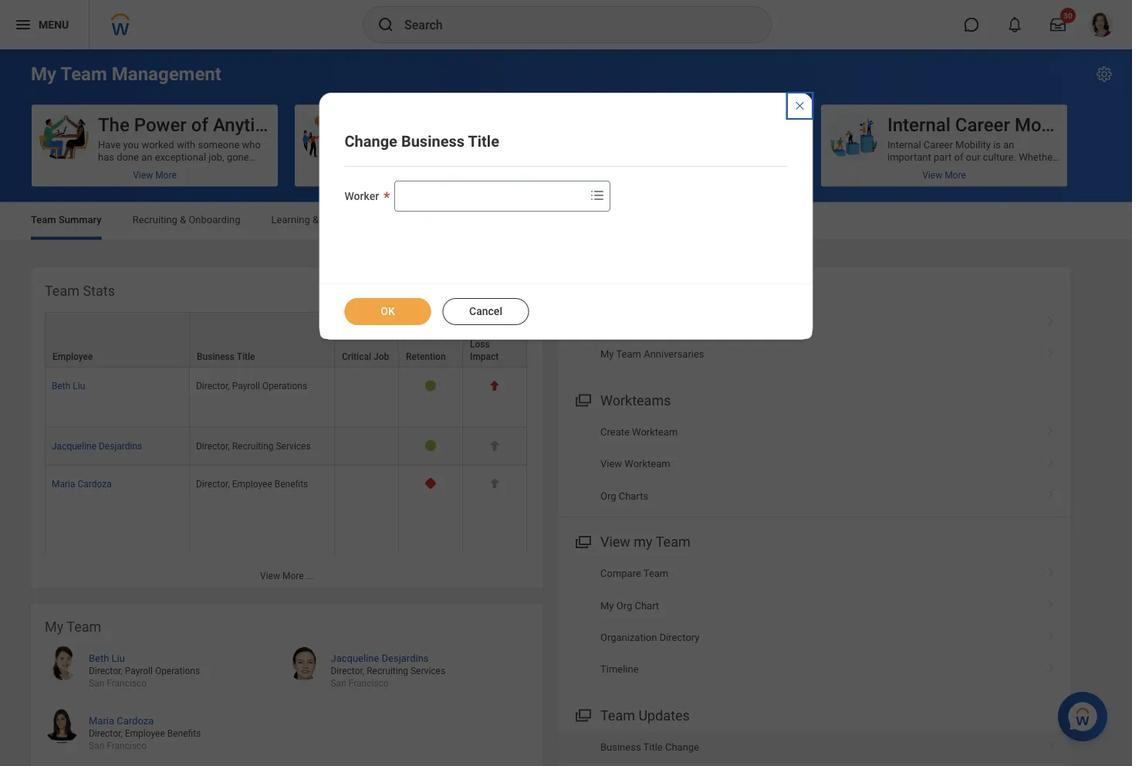 Task type: locate. For each thing, give the bounding box(es) containing it.
& right talent in the left of the page
[[441, 214, 447, 226]]

services inside "team stats" element
[[276, 440, 311, 451]]

0 horizontal spatial jacqueline desjardins
[[52, 440, 142, 451]]

francisco inside 'director, payroll operations san francisco'
[[107, 678, 147, 689]]

benefits for director, employee benefits
[[275, 478, 308, 489]]

0 horizontal spatial operations
[[155, 666, 200, 677]]

director, for director, payroll operations san francisco
[[89, 666, 123, 677]]

0 vertical spatial beth liu
[[52, 380, 85, 391]]

chevron right image inside my team anniversaries link
[[1042, 343, 1062, 358]]

Worker field
[[396, 182, 586, 210]]

anniversaries
[[644, 348, 705, 360]]

jacqueline inside jacqueline desjardins list item
[[331, 652, 379, 664]]

change business title dialog
[[319, 93, 814, 340]]

director, inside director, employee benefits san francisco
[[89, 728, 123, 739]]

operations inside 'director, payroll operations san francisco'
[[155, 666, 200, 677]]

payroll
[[232, 380, 260, 391], [125, 666, 153, 677]]

1 vertical spatial maria
[[89, 715, 114, 726]]

row containing jacqueline desjardins
[[45, 427, 1133, 465]]

cardoza for the maria cardoza link in the maria cardoza list item
[[117, 715, 154, 726]]

change down updates
[[666, 741, 700, 753]]

1 vertical spatial payroll
[[125, 666, 153, 677]]

business title change list
[[558, 731, 1071, 766]]

1 vertical spatial jacqueline desjardins link
[[331, 649, 429, 664]]

0 vertical spatial beth
[[52, 380, 71, 391]]

1 horizontal spatial jacqueline desjardins link
[[331, 649, 429, 664]]

menu group image left team updates
[[572, 704, 593, 725]]

beth down my team
[[89, 652, 109, 664]]

more
[[283, 570, 304, 581]]

beth down employee popup button
[[52, 380, 71, 391]]

workteam down create workteam
[[625, 458, 671, 470]]

team updates
[[601, 708, 690, 724]]

1 horizontal spatial beth liu link
[[89, 649, 125, 664]]

operations down business title popup button
[[262, 380, 307, 391]]

this worker has low retention risk. image up this worker has a high retention risk - immediate action needed. icon
[[425, 439, 437, 451]]

row containing maria cardoza
[[45, 465, 1133, 554]]

ok button
[[345, 298, 431, 325]]

director, for director, recruiting services
[[196, 440, 230, 451]]

1 horizontal spatial payroll
[[232, 380, 260, 391]]

my org chart
[[601, 600, 660, 611]]

1 vertical spatial maria cardoza link
[[89, 712, 154, 726]]

1 horizontal spatial beth
[[89, 652, 109, 664]]

2 row from the top
[[45, 367, 1133, 427]]

director, inside 'director, payroll operations san francisco'
[[89, 666, 123, 677]]

beth liu link down employee popup button
[[52, 377, 85, 391]]

jacqueline desjardins link for stats
[[52, 437, 142, 451]]

1 vertical spatial benefits
[[167, 728, 201, 739]]

workteam inside "link"
[[625, 458, 671, 470]]

chevron right image for org charts
[[1042, 485, 1062, 500]]

org charts link
[[558, 480, 1071, 512]]

employee inside button
[[361, 114, 442, 136]]

tab list
[[15, 203, 1118, 240]]

team inside 'tab list'
[[31, 214, 56, 226]]

view left "my"
[[601, 534, 631, 550]]

0 horizontal spatial jacqueline
[[52, 440, 97, 451]]

jacqueline desjardins link inside list item
[[331, 649, 429, 664]]

maria cardoza inside "team stats" element
[[52, 478, 112, 489]]

1 vertical spatial services
[[411, 666, 446, 677]]

0 vertical spatial title
[[468, 132, 500, 150]]

chevron right image
[[1042, 311, 1062, 326], [1042, 421, 1062, 436], [1042, 562, 1062, 578], [1042, 594, 1062, 610], [1042, 658, 1062, 674]]

benefits inside director, employee benefits san francisco
[[167, 728, 201, 739]]

chevron right image inside create workteam link
[[1042, 421, 1062, 436]]

san inside "director, recruiting services san francisco"
[[331, 678, 347, 689]]

2 chevron right image from the top
[[1042, 421, 1062, 436]]

0 vertical spatial recruiting
[[133, 214, 178, 226]]

1 vertical spatial jacqueline
[[331, 652, 379, 664]]

team
[[61, 63, 107, 85], [31, 214, 56, 226], [45, 283, 80, 299], [617, 348, 642, 360], [656, 534, 691, 550], [644, 568, 669, 579], [67, 619, 101, 635], [601, 708, 636, 724]]

list containing beth liu
[[45, 638, 529, 763]]

0 horizontal spatial title
[[237, 351, 255, 362]]

chevron right image inside org charts link
[[1042, 485, 1062, 500]]

1 vertical spatial jacqueline desjardins
[[331, 652, 429, 664]]

0 horizontal spatial services
[[276, 440, 311, 451]]

view
[[601, 458, 623, 470], [601, 534, 631, 550], [260, 570, 280, 581]]

1 vertical spatial beth
[[89, 652, 109, 664]]

beth liu inside list item
[[89, 652, 125, 664]]

chevron right image for view workteam
[[1042, 453, 1062, 468]]

desjardins for stats
[[99, 440, 142, 451]]

2 chevron right image from the top
[[1042, 453, 1062, 468]]

0 vertical spatial business
[[402, 132, 465, 150]]

my for my team management
[[31, 63, 56, 85]]

1 vertical spatial maria cardoza
[[89, 715, 154, 726]]

business
[[402, 132, 465, 150], [197, 351, 235, 362], [601, 741, 641, 753]]

2 horizontal spatial &
[[441, 214, 447, 226]]

services inside "director, recruiting services san francisco"
[[411, 666, 446, 677]]

director, inside "director, recruiting services san francisco"
[[331, 666, 365, 677]]

change up worker
[[345, 132, 398, 150]]

my
[[634, 534, 653, 550]]

my team anniversaries list
[[558, 306, 1071, 370]]

& for talent
[[441, 214, 447, 226]]

chevron right image for business title change
[[1042, 736, 1062, 751]]

payroll inside "team stats" element
[[232, 380, 260, 391]]

beth liu link up 'director, payroll operations san francisco'
[[89, 649, 125, 664]]

list for view my team
[[558, 558, 1071, 685]]

1 horizontal spatial &
[[313, 214, 319, 226]]

0 vertical spatial beth liu link
[[52, 377, 85, 391]]

francisco for desjardins
[[349, 678, 389, 689]]

0 vertical spatial desjardins
[[99, 440, 142, 451]]

cancel button
[[443, 298, 529, 325]]

maria cardoza link
[[52, 475, 112, 489], [89, 712, 154, 726]]

1 horizontal spatial jacqueline desjardins
[[331, 652, 429, 664]]

business inside list item
[[601, 741, 641, 753]]

0 vertical spatial payroll
[[232, 380, 260, 391]]

impact
[[470, 351, 499, 362]]

2 & from the left
[[313, 214, 319, 226]]

beth liu
[[52, 380, 85, 391], [89, 652, 125, 664]]

& right learning
[[313, 214, 319, 226]]

0 vertical spatial jacqueline desjardins link
[[52, 437, 142, 451]]

banner
[[0, 0, 1133, 49]]

chevron right image for my team anniversaries
[[1042, 343, 1062, 358]]

liu inside list item
[[112, 652, 125, 664]]

this worker has low retention risk. image for director, payroll operations
[[425, 380, 437, 391]]

jacqueline desjardins inside list item
[[331, 652, 429, 664]]

cardoza inside list item
[[117, 715, 154, 726]]

0 vertical spatial liu
[[73, 380, 85, 391]]

title up worker 'field'
[[468, 132, 500, 150]]

tab list containing team summary
[[15, 203, 1118, 240]]

3 row from the top
[[45, 427, 1133, 465]]

1 vertical spatial workteam
[[625, 458, 671, 470]]

1 horizontal spatial title
[[468, 132, 500, 150]]

title
[[468, 132, 500, 150], [237, 351, 255, 362], [644, 741, 663, 753]]

list for workteams
[[558, 416, 1071, 512]]

2 vertical spatial view
[[260, 570, 280, 581]]

0 horizontal spatial desjardins
[[99, 440, 142, 451]]

beth liu list item
[[45, 646, 287, 690]]

chevron right image inside the my team anniversaries list
[[1042, 311, 1062, 326]]

0 vertical spatial cardoza
[[78, 478, 112, 489]]

charts
[[619, 490, 649, 502]]

payroll inside 'director, payroll operations san francisco'
[[125, 666, 153, 677]]

beth liu up 'director, payroll operations san francisco'
[[89, 652, 125, 664]]

0 horizontal spatial benefits
[[167, 728, 201, 739]]

this worker has low retention risk. image
[[425, 380, 437, 391], [425, 439, 437, 451]]

1 horizontal spatial liu
[[112, 652, 125, 664]]

1 vertical spatial change
[[666, 741, 700, 753]]

5 chevron right image from the top
[[1042, 736, 1062, 751]]

1 this worker has low retention risk. image from the top
[[425, 380, 437, 391]]

profile logan mcneil element
[[1080, 8, 1124, 42]]

benefits
[[275, 478, 308, 489], [167, 728, 201, 739]]

my team anniversaries link
[[558, 338, 1071, 370]]

& for learning
[[313, 214, 319, 226]]

operations for director, payroll operations
[[262, 380, 307, 391]]

1 horizontal spatial recruiting
[[232, 440, 274, 451]]

chevron right image for organization directory
[[1042, 626, 1062, 642]]

talent
[[411, 214, 439, 226]]

1 vertical spatial this worker has low retention risk. image
[[425, 439, 437, 451]]

1 & from the left
[[180, 214, 186, 226]]

menu group image
[[572, 389, 593, 410]]

recruiting for director, recruiting services
[[232, 440, 274, 451]]

0 vertical spatial jacqueline desjardins
[[52, 440, 142, 451]]

francisco inside director, employee benefits san francisco
[[107, 740, 147, 751]]

my
[[31, 63, 56, 85], [601, 348, 614, 360], [601, 600, 614, 611], [45, 619, 64, 635]]

director, for director, payroll operations
[[196, 380, 230, 391]]

mobility
[[1016, 114, 1082, 136]]

0 horizontal spatial payroll
[[125, 666, 153, 677]]

beth liu link
[[52, 377, 85, 391], [89, 649, 125, 664]]

1 vertical spatial view
[[601, 534, 631, 550]]

cell
[[335, 367, 399, 427], [527, 367, 588, 427], [335, 427, 399, 465], [527, 427, 588, 465], [335, 465, 399, 554], [527, 465, 588, 554]]

chevron right image inside business title change link
[[1042, 736, 1062, 751]]

2 vertical spatial menu group image
[[572, 704, 593, 725]]

beth liu for left beth liu link
[[52, 380, 85, 391]]

compare team link
[[558, 558, 1071, 590]]

list containing create workteam
[[558, 416, 1071, 512]]

menu group image
[[572, 279, 593, 300], [572, 530, 593, 551], [572, 704, 593, 725]]

2 menu group image from the top
[[572, 530, 593, 551]]

benefits down director, recruiting services
[[275, 478, 308, 489]]

retention
[[406, 351, 446, 362]]

0 horizontal spatial beth liu
[[52, 380, 85, 391]]

0 vertical spatial maria cardoza link
[[52, 475, 112, 489]]

change
[[345, 132, 398, 150], [666, 741, 700, 753]]

team inside list
[[617, 348, 642, 360]]

0 vertical spatial org
[[601, 490, 617, 502]]

1 vertical spatial title
[[237, 351, 255, 362]]

1 vertical spatial recruiting
[[232, 440, 274, 451]]

employee
[[361, 114, 442, 136], [53, 351, 93, 362], [232, 478, 272, 489], [125, 728, 165, 739]]

2 vertical spatial recruiting
[[367, 666, 409, 677]]

director, for director, employee benefits
[[196, 478, 230, 489]]

0 horizontal spatial business
[[197, 351, 235, 362]]

jacqueline desjardins link
[[52, 437, 142, 451], [331, 649, 429, 664]]

1 chevron right image from the top
[[1042, 343, 1062, 358]]

san inside director, employee benefits san francisco
[[89, 740, 104, 751]]

ok
[[381, 305, 395, 318]]

org left 'chart'
[[617, 600, 633, 611]]

row containing beth liu
[[45, 367, 1133, 427]]

menu group image left "my"
[[572, 530, 593, 551]]

1 horizontal spatial beth liu
[[89, 652, 125, 664]]

menu group image left 'celebrate!'
[[572, 279, 593, 300]]

0 vertical spatial this worker has low retention risk. image
[[425, 380, 437, 391]]

1 vertical spatial liu
[[112, 652, 125, 664]]

maria cardoza inside list item
[[89, 715, 154, 726]]

4 chevron right image from the top
[[1042, 594, 1062, 610]]

maria inside list item
[[89, 715, 114, 726]]

san for beth liu
[[89, 678, 104, 689]]

title inside list item
[[644, 741, 663, 753]]

benefits down beth liu list item
[[167, 728, 201, 739]]

view inside view more ... link
[[260, 570, 280, 581]]

1 vertical spatial business
[[197, 351, 235, 362]]

0 vertical spatial maria cardoza
[[52, 478, 112, 489]]

title inside dialog
[[468, 132, 500, 150]]

employee inside popup button
[[53, 351, 93, 362]]

3 & from the left
[[441, 214, 447, 226]]

1 vertical spatial beth liu link
[[89, 649, 125, 664]]

jacqueline desjardins inside "team stats" element
[[52, 440, 142, 451]]

view workteam
[[601, 458, 671, 470]]

0 horizontal spatial maria
[[52, 478, 75, 489]]

benefits inside row
[[275, 478, 308, 489]]

beth liu down employee popup button
[[52, 380, 85, 391]]

recruiting inside "director, recruiting services san francisco"
[[367, 666, 409, 677]]

desjardins inside "team stats" element
[[99, 440, 142, 451]]

cancel
[[470, 305, 503, 318]]

3 chevron right image from the top
[[1042, 562, 1062, 578]]

3 chevron right image from the top
[[1042, 485, 1062, 500]]

liu up 'director, payroll operations san francisco'
[[112, 652, 125, 664]]

director,
[[196, 380, 230, 391], [196, 440, 230, 451], [196, 478, 230, 489], [89, 666, 123, 677], [331, 666, 365, 677], [89, 728, 123, 739]]

san
[[89, 678, 104, 689], [331, 678, 347, 689], [89, 740, 104, 751]]

& left the onboarding
[[180, 214, 186, 226]]

view inside view workteam "link"
[[601, 458, 623, 470]]

0 vertical spatial services
[[276, 440, 311, 451]]

1 vertical spatial operations
[[155, 666, 200, 677]]

0 horizontal spatial &
[[180, 214, 186, 226]]

business title button
[[190, 312, 334, 367]]

title inside popup button
[[237, 351, 255, 362]]

desjardins inside jacqueline desjardins list item
[[382, 652, 429, 664]]

maria
[[52, 478, 75, 489], [89, 715, 114, 726]]

0 vertical spatial jacqueline
[[52, 440, 97, 451]]

jacqueline desjardins for stats
[[52, 440, 142, 451]]

title for business title change
[[644, 741, 663, 753]]

workteam down workteams
[[633, 426, 678, 438]]

1 horizontal spatial maria
[[89, 715, 114, 726]]

3 menu group image from the top
[[572, 704, 593, 725]]

performance
[[450, 214, 508, 226]]

maria cardoza link inside "team stats" element
[[52, 475, 112, 489]]

menu group image for team updates
[[572, 704, 593, 725]]

view left more
[[260, 570, 280, 581]]

operations inside "team stats" element
[[262, 380, 307, 391]]

operations up maria cardoza list item
[[155, 666, 200, 677]]

cardoza inside "team stats" element
[[78, 478, 112, 489]]

payroll down 'business title'
[[232, 380, 260, 391]]

jacqueline
[[52, 440, 97, 451], [331, 652, 379, 664]]

1 vertical spatial menu group image
[[572, 530, 593, 551]]

org
[[601, 490, 617, 502], [617, 600, 633, 611]]

2 horizontal spatial recruiting
[[367, 666, 409, 677]]

1 vertical spatial cardoza
[[117, 715, 154, 726]]

view down create
[[601, 458, 623, 470]]

recruiting
[[133, 214, 178, 226], [232, 440, 274, 451], [367, 666, 409, 677]]

services
[[276, 440, 311, 451], [411, 666, 446, 677]]

business for business title change
[[601, 741, 641, 753]]

payroll up maria cardoza list item
[[125, 666, 153, 677]]

list
[[558, 416, 1071, 512], [558, 558, 1071, 685], [45, 638, 529, 763]]

0 vertical spatial change
[[345, 132, 398, 150]]

0 horizontal spatial recruiting
[[133, 214, 178, 226]]

francisco for cardoza
[[107, 740, 147, 751]]

business inside popup button
[[197, 351, 235, 362]]

business title
[[197, 351, 255, 362]]

0 vertical spatial view
[[601, 458, 623, 470]]

0 vertical spatial workteam
[[633, 426, 678, 438]]

2 horizontal spatial business
[[601, 741, 641, 753]]

1 chevron right image from the top
[[1042, 311, 1062, 326]]

services for director, recruiting services san francisco
[[411, 666, 446, 677]]

this worker has low retention risk. image down retention
[[425, 380, 437, 391]]

0 horizontal spatial beth
[[52, 380, 71, 391]]

0 vertical spatial benefits
[[275, 478, 308, 489]]

benefits for director, employee benefits san francisco
[[167, 728, 201, 739]]

recruiting inside "team stats" element
[[232, 440, 274, 451]]

0 horizontal spatial cardoza
[[78, 478, 112, 489]]

title up director, payroll operations
[[237, 351, 255, 362]]

onboarding
[[189, 214, 241, 226]]

internal
[[888, 114, 951, 136]]

chevron right image
[[1042, 343, 1062, 358], [1042, 453, 1062, 468], [1042, 485, 1062, 500], [1042, 626, 1062, 642], [1042, 736, 1062, 751]]

desjardins
[[99, 440, 142, 451], [382, 652, 429, 664]]

maria inside "team stats" element
[[52, 478, 75, 489]]

1 row from the top
[[45, 312, 1133, 367]]

org charts
[[601, 490, 649, 502]]

1 horizontal spatial jacqueline
[[331, 652, 379, 664]]

francisco inside "director, recruiting services san francisco"
[[349, 678, 389, 689]]

view for view more ...
[[260, 570, 280, 581]]

2 this worker has low retention risk. image from the top
[[425, 439, 437, 451]]

maria cardoza link inside maria cardoza list item
[[89, 712, 154, 726]]

row
[[45, 312, 1133, 367], [45, 367, 1133, 427], [45, 427, 1133, 465], [45, 465, 1133, 554]]

beth
[[52, 380, 71, 391], [89, 652, 109, 664]]

organization directory
[[601, 632, 700, 643]]

5 chevron right image from the top
[[1042, 658, 1062, 674]]

san inside 'director, payroll operations san francisco'
[[89, 678, 104, 689]]

1 menu group image from the top
[[572, 279, 593, 300]]

create
[[601, 426, 630, 438]]

0 horizontal spatial liu
[[73, 380, 85, 391]]

org left charts on the right bottom
[[601, 490, 617, 502]]

my team management
[[31, 63, 222, 85]]

2 vertical spatial business
[[601, 741, 641, 753]]

menu group image for celebrate!
[[572, 279, 593, 300]]

1 horizontal spatial services
[[411, 666, 446, 677]]

1 horizontal spatial cardoza
[[117, 715, 154, 726]]

employee engagement button
[[295, 105, 551, 187]]

2 vertical spatial title
[[644, 741, 663, 753]]

0 vertical spatial menu group image
[[572, 279, 593, 300]]

career
[[956, 114, 1011, 136]]

chevron right image inside the compare team link
[[1042, 562, 1062, 578]]

list containing compare team
[[558, 558, 1071, 685]]

my org chart link
[[558, 590, 1071, 622]]

&
[[180, 214, 186, 226], [313, 214, 319, 226], [441, 214, 447, 226]]

title down team updates
[[644, 741, 663, 753]]

2 horizontal spatial title
[[644, 741, 663, 753]]

maria cardoza
[[52, 478, 112, 489], [89, 715, 154, 726]]

0 vertical spatial maria
[[52, 478, 75, 489]]

4 chevron right image from the top
[[1042, 626, 1062, 642]]

updates
[[639, 708, 690, 724]]

beth inside "team stats" element
[[52, 380, 71, 391]]

main content
[[0, 49, 1133, 766]]

0 horizontal spatial jacqueline desjardins link
[[52, 437, 142, 451]]

1 horizontal spatial benefits
[[275, 478, 308, 489]]

chevron right image inside view workteam "link"
[[1042, 453, 1062, 468]]

director, employee benefits san francisco
[[89, 728, 201, 751]]

4 row from the top
[[45, 465, 1133, 554]]

my inside list
[[601, 348, 614, 360]]

1 vertical spatial desjardins
[[382, 652, 429, 664]]

francisco
[[107, 678, 147, 689], [349, 678, 389, 689], [107, 740, 147, 751]]

chevron right image inside organization directory link
[[1042, 626, 1062, 642]]

the loss of this employee would be moderate or significant to the organization. image
[[489, 439, 501, 451]]

1 vertical spatial beth liu
[[89, 652, 125, 664]]

liu down employee popup button
[[73, 380, 85, 391]]

1 horizontal spatial operations
[[262, 380, 307, 391]]

1 horizontal spatial business
[[402, 132, 465, 150]]

1 horizontal spatial desjardins
[[382, 652, 429, 664]]

compare team
[[601, 568, 669, 579]]

cardoza for the maria cardoza link in the "team stats" element
[[78, 478, 112, 489]]

talent & performance
[[411, 214, 508, 226]]

0 vertical spatial operations
[[262, 380, 307, 391]]

0 horizontal spatial change
[[345, 132, 398, 150]]

jacqueline inside "team stats" element
[[52, 440, 97, 451]]

1 horizontal spatial change
[[666, 741, 700, 753]]

critical job button
[[335, 312, 399, 367]]

beth liu inside row
[[52, 380, 85, 391]]



Task type: vqa. For each thing, say whether or not it's contained in the screenshot.
5.91% at the top of the page
no



Task type: describe. For each thing, give the bounding box(es) containing it.
and
[[708, 114, 738, 136]]

director, payroll operations
[[196, 380, 307, 391]]

main content containing my team management
[[0, 49, 1133, 766]]

jacqueline desjardins for team
[[331, 652, 429, 664]]

chevron right image for view my team
[[1042, 562, 1062, 578]]

business title change
[[601, 741, 700, 753]]

chevron right image for celebrate!
[[1042, 311, 1062, 326]]

internal career mobility
[[888, 114, 1082, 136]]

timeline
[[601, 664, 639, 675]]

business title change link
[[558, 731, 1071, 763]]

workteams
[[601, 392, 671, 409]]

the
[[98, 114, 130, 136]]

recruiting for director, recruiting services san francisco
[[367, 666, 409, 677]]

organization directory link
[[558, 622, 1071, 654]]

create workteam
[[601, 426, 678, 438]]

change inside dialog
[[345, 132, 398, 150]]

employee button
[[46, 312, 189, 367]]

employee inside director, employee benefits san francisco
[[125, 728, 165, 739]]

coaching and continuous conversations
[[625, 114, 962, 136]]

title for business title
[[237, 351, 255, 362]]

view more ... link
[[31, 562, 543, 588]]

job
[[374, 351, 389, 362]]

san for jacqueline desjardins
[[331, 678, 347, 689]]

this worker has a high retention risk - immediate action needed. image
[[425, 477, 437, 489]]

close view workteam image
[[794, 100, 807, 112]]

change business title
[[345, 132, 500, 150]]

power
[[134, 114, 187, 136]]

jacqueline for stats
[[52, 440, 97, 451]]

maria cardoza for the maria cardoza link in the maria cardoza list item
[[89, 715, 154, 726]]

anytime
[[213, 114, 281, 136]]

team stats element
[[31, 268, 1133, 588]]

the loss of this employee would be moderate or significant to the organization. image
[[489, 477, 501, 489]]

my for my org chart
[[601, 600, 614, 611]]

recruiting & onboarding
[[133, 214, 241, 226]]

business title change list item
[[558, 731, 1071, 763]]

the power of anytime feedback
[[98, 114, 366, 136]]

timeline link
[[558, 654, 1071, 685]]

employee engagement
[[361, 114, 551, 136]]

maria cardoza for the maria cardoza link in the "team stats" element
[[52, 478, 112, 489]]

view workteam link
[[558, 448, 1071, 480]]

recruiting inside 'tab list'
[[133, 214, 178, 226]]

services for director, recruiting services
[[276, 440, 311, 451]]

payroll for director, payroll operations san francisco
[[125, 666, 153, 677]]

view for view my team
[[601, 534, 631, 550]]

the power of anytime feedback button
[[32, 105, 366, 187]]

celebrate!
[[601, 283, 663, 299]]

chevron right image for workteams
[[1042, 421, 1062, 436]]

maria cardoza list item
[[45, 708, 287, 752]]

chevron right image inside my org chart link
[[1042, 594, 1062, 610]]

my for my team anniversaries
[[601, 348, 614, 360]]

my team
[[45, 619, 101, 635]]

loss impact
[[470, 339, 499, 362]]

loss impact button
[[463, 312, 527, 367]]

workteam for create workteam
[[633, 426, 678, 438]]

maria for the maria cardoza link in the "team stats" element
[[52, 478, 75, 489]]

workteam for view workteam
[[625, 458, 671, 470]]

team summary
[[31, 214, 102, 226]]

director, payroll operations san francisco
[[89, 666, 200, 689]]

engagement
[[447, 114, 551, 136]]

my for my team
[[45, 619, 64, 635]]

beth liu for beth liu link inside the list item
[[89, 652, 125, 664]]

payroll for director, payroll operations
[[232, 380, 260, 391]]

director, recruiting services san francisco
[[331, 666, 446, 689]]

critical job
[[342, 351, 389, 362]]

view for view workteam
[[601, 458, 623, 470]]

compare
[[601, 568, 642, 579]]

internal career mobility button
[[822, 105, 1082, 187]]

desjardins for team
[[382, 652, 429, 664]]

learning
[[272, 214, 310, 226]]

& for recruiting
[[180, 214, 186, 226]]

change inside list item
[[666, 741, 700, 753]]

search image
[[377, 15, 395, 34]]

prompts image
[[589, 186, 607, 205]]

stats
[[83, 283, 115, 299]]

director, for director, employee benefits san francisco
[[89, 728, 123, 739]]

management
[[112, 63, 222, 85]]

the loss of this employee would be catastrophic or critical to the organization. image
[[489, 380, 501, 391]]

notifications large image
[[1008, 17, 1023, 32]]

1 vertical spatial org
[[617, 600, 633, 611]]

team stats
[[45, 283, 115, 299]]

worker
[[345, 190, 379, 203]]

learning & development
[[272, 214, 380, 226]]

view my team
[[601, 534, 691, 550]]

view more ...
[[260, 570, 314, 581]]

maria for the maria cardoza link in the maria cardoza list item
[[89, 715, 114, 726]]

summary
[[59, 214, 102, 226]]

loss
[[470, 339, 490, 350]]

jacqueline desjardins link for team
[[331, 649, 429, 664]]

my team anniversaries
[[601, 348, 705, 360]]

coaching and continuous conversations button
[[558, 105, 962, 187]]

beth liu link inside list item
[[89, 649, 125, 664]]

0 horizontal spatial beth liu link
[[52, 377, 85, 391]]

critical
[[342, 351, 371, 362]]

continuous
[[743, 114, 838, 136]]

chart
[[635, 600, 660, 611]]

row containing loss impact
[[45, 312, 1133, 367]]

director, recruiting services
[[196, 440, 311, 451]]

jacqueline desjardins list item
[[287, 646, 529, 690]]

create workteam link
[[558, 416, 1071, 448]]

inbox large image
[[1051, 17, 1067, 32]]

san for maria cardoza
[[89, 740, 104, 751]]

development
[[321, 214, 380, 226]]

beth inside list item
[[89, 652, 109, 664]]

feedback
[[286, 114, 366, 136]]

this worker has low retention risk. image for director, recruiting services
[[425, 439, 437, 451]]

director, employee benefits
[[196, 478, 308, 489]]

coaching
[[625, 114, 703, 136]]

francisco for liu
[[107, 678, 147, 689]]

of
[[191, 114, 208, 136]]

jacqueline for team
[[331, 652, 379, 664]]

my team element
[[31, 604, 543, 766]]

business for business title
[[197, 351, 235, 362]]

director, for director, recruiting services san francisco
[[331, 666, 365, 677]]

liu inside "team stats" element
[[73, 380, 85, 391]]

menu group image for view my team
[[572, 530, 593, 551]]

operations for director, payroll operations san francisco
[[155, 666, 200, 677]]

configure this page image
[[1096, 65, 1114, 83]]

chevron right image inside timeline link
[[1042, 658, 1062, 674]]

list inside my team element
[[45, 638, 529, 763]]

directory
[[660, 632, 700, 643]]

retention button
[[399, 312, 463, 367]]

business inside dialog
[[402, 132, 465, 150]]

...
[[306, 570, 314, 581]]

conversations
[[843, 114, 962, 136]]

organization
[[601, 632, 658, 643]]



